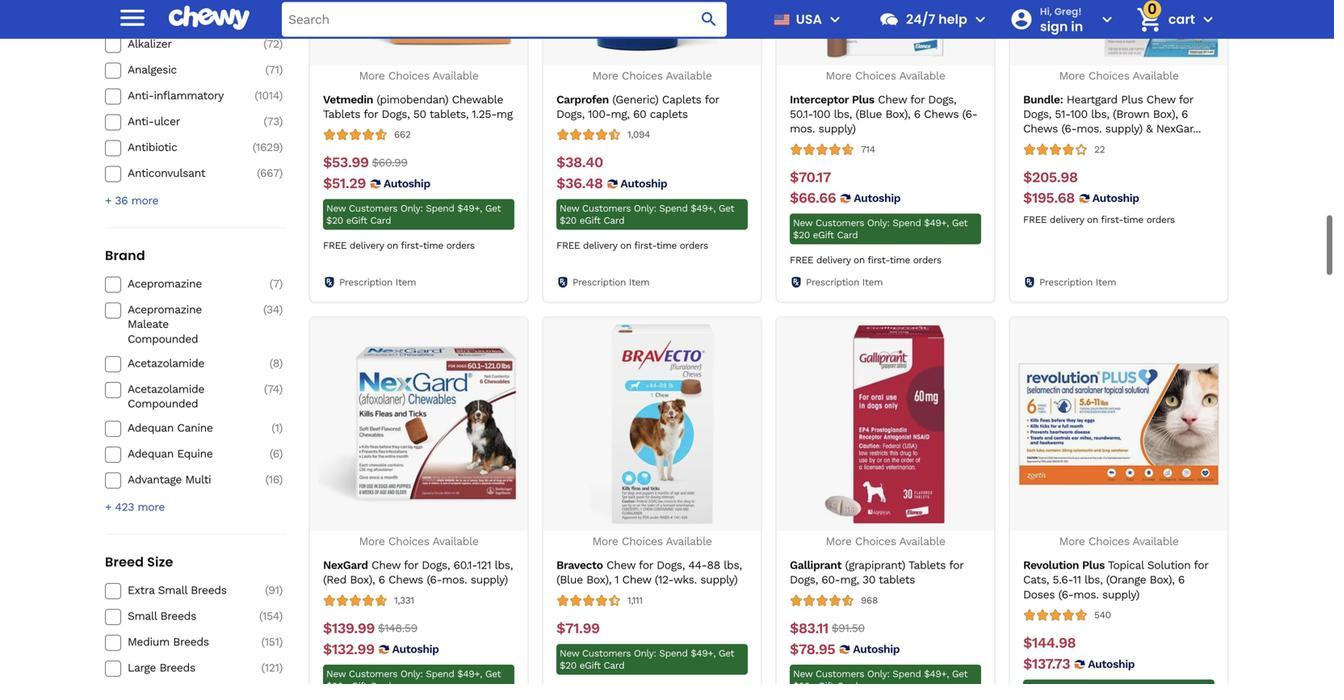 Task type: describe. For each thing, give the bounding box(es) containing it.
44-
[[689, 474, 707, 487]]

+ 36 more
[[105, 109, 159, 122]]

acepromazine maleate compounded link
[[128, 218, 242, 262]]

revolution
[[1024, 474, 1079, 487]]

1
[[615, 489, 619, 502]]

$20 for $78.95
[[793, 596, 810, 607]]

60
[[633, 23, 647, 36]]

88
[[707, 474, 720, 487]]

) for ( 73 )
[[279, 30, 283, 43]]

1 ) from the top
[[279, 4, 283, 17]]

$144.98
[[1024, 550, 1076, 567]]

) for ( 6 )
[[279, 362, 283, 376]]

$91.50 text field
[[832, 535, 865, 553]]

$20 for $66.66
[[793, 145, 810, 156]]

+ for + 423 more
[[105, 416, 112, 429]]

choices for bravecto
[[622, 450, 663, 463]]

caplets
[[650, 23, 688, 36]]

plus inside heartgard plus chew for dogs, 51-100 lbs, (brown box), 6 chews (6-mos. supply) & nexgar...
[[1122, 8, 1143, 22]]

wks.
[[674, 489, 697, 502]]

60-
[[822, 489, 841, 502]]

$205.98
[[1024, 84, 1078, 101]]

423
[[115, 416, 134, 429]]

item for 968
[[863, 658, 883, 669]]

item for 662
[[396, 192, 416, 203]]

6 inside chew for dogs, 60.1-121 lbs, (red box), 6 chews (6-mos. supply)
[[379, 489, 385, 502]]

new customers only: spend $49+, get $20 egift card down $148.59 text box on the bottom of the page
[[326, 584, 501, 607]]

spend for $78.95
[[893, 584, 921, 595]]

50
[[413, 23, 426, 36]]

8
[[273, 272, 279, 285]]

items image
[[1135, 5, 1164, 34]]

orders for 1,094
[[680, 155, 708, 167]]

anti-ulcer link
[[128, 30, 242, 44]]

dogs, inside the (grapiprant) tablets for dogs, 60-mg, 30 tablets
[[790, 489, 818, 502]]

extra small breeds
[[128, 499, 227, 512]]

customers down '$71.99' text box
[[582, 563, 631, 574]]

size
[[147, 468, 173, 486]]

for inside the (grapiprant) tablets for dogs, 60-mg, 30 tablets
[[949, 474, 964, 487]]

$53.99 text field
[[323, 69, 369, 87]]

plus for $70.17
[[852, 8, 875, 22]]

acepromazine maleate compounded
[[128, 218, 202, 261]]

nexgard chew for dogs, 60.1-121 lbs, (red box), 6 chews (6-mos. supply) image
[[319, 240, 519, 440]]

first- for 714
[[868, 170, 890, 181]]

topical
[[1108, 474, 1144, 487]]

hi, greg! sign in
[[1040, 5, 1084, 35]]

( for 667
[[257, 82, 260, 95]]

item for 1,111
[[629, 658, 650, 669]]

customers for $66.66
[[816, 133, 865, 144]]

$195.68 text field
[[1024, 105, 1075, 123]]

submit search image
[[700, 10, 719, 29]]

24/7 help
[[906, 10, 968, 28]]

customers for $51.29
[[349, 118, 398, 129]]

(pimobendan)
[[377, 8, 449, 22]]

50.1-
[[790, 23, 813, 36]]

new customers only: spend $49+, get $20 egift card for $66.66
[[793, 133, 968, 156]]

bravecto
[[557, 474, 603, 487]]

anti-inflammatory link
[[128, 4, 242, 18]]

delivery down $195.68 text box
[[1050, 129, 1084, 141]]

1 horizontal spatial small
[[158, 499, 187, 512]]

968
[[861, 510, 878, 521]]

73
[[267, 30, 279, 43]]

for inside chew for dogs, 50.1-100 lbs, (blue box), 6 chews (6- mos. supply)
[[911, 8, 925, 22]]

time for 714
[[890, 170, 910, 181]]

acetazolamide for acetazolamide compounded
[[128, 298, 204, 311]]

$137.73
[[1024, 571, 1071, 588]]

new customers only: spend $49+, get $20 egift card for $78.95
[[793, 584, 968, 607]]

interceptor plus
[[790, 8, 875, 22]]

60.1-
[[454, 474, 477, 487]]

large
[[128, 576, 156, 590]]

$20 down '$71.99' text box
[[560, 575, 577, 586]]

for inside '(pimobendan) chewable tablets for dogs, 50  tablets, 1.25-mg'
[[364, 23, 378, 36]]

$49+, for $66.66
[[924, 133, 949, 144]]

$49+, for $36.48
[[691, 118, 716, 129]]

$132.99
[[323, 556, 375, 573]]

( 24 )
[[264, 602, 283, 616]]

100 inside chew for dogs, 50.1-100 lbs, (blue box), 6 chews (6- mos. supply)
[[813, 23, 831, 36]]

adequan for adequan canine
[[128, 336, 174, 350]]

on for 1,111
[[620, 600, 632, 611]]

chews inside heartgard plus chew for dogs, 51-100 lbs, (brown box), 6 chews (6-mos. supply) & nexgar...
[[1024, 37, 1058, 51]]

egift down '$71.99' text box
[[580, 575, 601, 586]]

nexgar...
[[1157, 37, 1201, 51]]

new down $132.99 "text box"
[[326, 584, 346, 595]]

adequan canine
[[128, 336, 213, 350]]

free for 968
[[790, 621, 814, 632]]

free for 662
[[323, 155, 347, 167]]

$20 for $51.29
[[326, 130, 343, 141]]

time for 540
[[1124, 636, 1144, 647]]

new customers only: spend $49+, get $20 egift card for $36.48
[[560, 118, 735, 141]]

extra
[[128, 499, 155, 512]]

bravecto chew for dogs, 44-88 lbs, (blue box), 1 chew (12-wks. supply) image
[[552, 240, 753, 440]]

1014
[[258, 4, 279, 17]]

11 ) from the top
[[279, 576, 283, 590]]

lbs, for chew for dogs, 50.1-100 lbs, (blue box), 6 chews (6- mos. supply)
[[834, 23, 852, 36]]

for inside chew for dogs, 44-88 lbs, (blue box), 1 chew (12-wks. supply)
[[639, 474, 653, 487]]

$139.99 text field
[[323, 535, 375, 553]]

(brown
[[1113, 23, 1150, 36]]

first- for 968
[[868, 621, 890, 632]]

662
[[394, 44, 411, 56]]

$71.99 text field
[[557, 535, 600, 553]]

prescription item for 540
[[1040, 658, 1117, 669]]

small breeds
[[128, 525, 196, 538]]

extra small breeds link
[[128, 498, 242, 513]]

supply) for chew for dogs, 60.1-121 lbs, (red box), 6 chews (6-mos. supply)
[[471, 489, 508, 502]]

$38.40
[[557, 69, 603, 86]]

on for 662
[[387, 155, 398, 167]]

free delivery on first-time orders for 968
[[790, 621, 942, 632]]

orders for 714
[[913, 170, 942, 181]]

orders for 968
[[913, 621, 942, 632]]

(generic)
[[613, 8, 659, 22]]

only: for $78.95
[[868, 584, 890, 595]]

egift for $78.95
[[813, 596, 834, 607]]

acetazolamide for acetazolamide
[[128, 272, 204, 285]]

free for 540
[[1024, 636, 1047, 647]]

( for 16
[[265, 388, 269, 401]]

(6- inside chew for dogs, 60.1-121 lbs, (red box), 6 chews (6-mos. supply)
[[427, 489, 442, 502]]

card for $78.95
[[837, 596, 858, 607]]

free right ( 36 )
[[323, 621, 347, 632]]

adequan equine link
[[128, 362, 242, 376]]

( 154 )
[[259, 525, 283, 538]]

$83.11
[[790, 535, 829, 552]]

667
[[260, 82, 279, 95]]

dogs, inside "(generic) caplets for dogs, 100-mg, 60 caplets"
[[557, 23, 585, 36]]

supply) inside 'topical solution for cats, 5.6-11 lbs, (orange box), 6 doses (6-mos. supply)'
[[1103, 503, 1140, 516]]

cats,
[[1024, 489, 1050, 502]]

+ for + 36 more
[[105, 109, 112, 122]]

chewy home image
[[169, 0, 250, 36]]

$36.48 text field
[[557, 90, 603, 108]]

$60.99 text field
[[372, 69, 408, 87]]

breeds for giant breeds
[[159, 602, 195, 616]]

$51.29
[[323, 90, 366, 107]]

equine
[[177, 362, 213, 376]]

egift for $51.29
[[346, 130, 367, 141]]

&
[[1147, 37, 1153, 51]]

doses
[[1024, 503, 1055, 516]]

mg
[[497, 23, 513, 36]]

available for 44-
[[666, 450, 712, 463]]

breeds for large breeds
[[160, 576, 195, 590]]

on for 1,094
[[620, 155, 632, 167]]

chew for dogs, 44-88 lbs, (blue box), 1 chew (12-wks. supply)
[[557, 474, 742, 502]]

delivery for 968
[[817, 621, 851, 632]]

egift down $132.99 "text box"
[[346, 596, 367, 607]]

acepromazine link
[[128, 192, 242, 207]]

sign
[[1040, 17, 1068, 35]]

chew inside heartgard plus chew for dogs, 51-100 lbs, (brown box), 6 chews (6-mos. supply) & nexgar...
[[1147, 8, 1176, 22]]

74
[[268, 298, 279, 311]]

solution
[[1148, 474, 1191, 487]]

prescription image for $36.48
[[557, 191, 570, 204]]

tablets,
[[430, 23, 469, 36]]

24/7 help link
[[873, 0, 968, 39]]

6 inside heartgard plus chew for dogs, 51-100 lbs, (brown box), 6 chews (6-mos. supply) & nexgar...
[[1182, 23, 1189, 36]]

new customers only: spend $49+, get $20 egift card down 1,111
[[560, 563, 735, 586]]

chewable
[[452, 8, 503, 22]]

item for 540
[[1096, 658, 1117, 669]]

( for 36
[[263, 628, 267, 641]]

) for ( 34 )
[[279, 218, 283, 232]]

on for 540
[[1087, 636, 1099, 647]]

autoship for $36.48
[[621, 92, 668, 106]]

3 more choices available from the left
[[826, 450, 946, 463]]

$51.29 text field
[[323, 90, 366, 108]]

prescription item for 968
[[806, 658, 883, 669]]

compounded inside acepromazine maleate compounded
[[128, 247, 198, 261]]

121 inside chew for dogs, 60.1-121 lbs, (red box), 6 chews (6-mos. supply)
[[477, 474, 491, 487]]

galliprant (grapiprant) tablets for dogs, 60-mg, 30 tablets image
[[786, 240, 986, 440]]

dogs, inside chew for dogs, 60.1-121 lbs, (red box), 6 chews (6-mos. supply)
[[422, 474, 450, 487]]

$137.73 text field
[[1024, 571, 1071, 588]]

giant breeds link
[[128, 602, 242, 616]]

brand
[[105, 162, 145, 180]]

$83.11 $91.50
[[790, 535, 865, 552]]

3 available from the left
[[900, 450, 946, 463]]

mg, for $36.48
[[611, 23, 630, 36]]

all breeds
[[128, 628, 180, 641]]

acetazolamide link
[[128, 271, 242, 286]]

100 inside heartgard plus chew for dogs, 51-100 lbs, (brown box), 6 chews (6-mos. supply) & nexgar...
[[1071, 23, 1088, 36]]

(6- inside chew for dogs, 50.1-100 lbs, (blue box), 6 chews (6- mos. supply)
[[963, 23, 978, 36]]

large breeds
[[128, 576, 195, 590]]

vetmedin
[[323, 8, 373, 22]]

dogs, inside heartgard plus chew for dogs, 51-100 lbs, (brown box), 6 chews (6-mos. supply) & nexgar...
[[1024, 23, 1052, 36]]

tablets inside the (grapiprant) tablets for dogs, 60-mg, 30 tablets
[[909, 474, 946, 487]]

acepromazine for acepromazine maleate compounded
[[128, 218, 202, 232]]

menu image inside usa popup button
[[826, 10, 845, 29]]

chews for chew for dogs, 50.1-100 lbs, (blue box), 6 chews (6- mos. supply)
[[924, 23, 959, 36]]

( 36 )
[[263, 628, 283, 641]]

more for bravecto
[[593, 450, 618, 463]]

only: for $137.73
[[1101, 598, 1123, 610]]

36 for +
[[115, 109, 128, 122]]

new down '$71.99' text box
[[560, 563, 579, 574]]

orders for 662
[[447, 155, 475, 167]]

autoship for $132.99
[[392, 558, 439, 571]]

$132.99 text field
[[323, 556, 375, 574]]

adequan canine link
[[128, 336, 242, 351]]

Search text field
[[282, 2, 727, 37]]

free for 1,111
[[557, 600, 580, 611]]

) for ( 8 )
[[279, 272, 283, 285]]

help
[[939, 10, 968, 28]]

tablets inside '(pimobendan) chewable tablets for dogs, 50  tablets, 1.25-mg'
[[323, 23, 360, 36]]

24
[[267, 602, 279, 616]]

anticonvulsant link
[[128, 81, 242, 96]]

large breeds link
[[128, 576, 242, 591]]

22
[[1095, 59, 1105, 70]]

more for nexgard
[[359, 450, 385, 463]]

(generic) caplets for dogs, 100-mg, 60 caplets link
[[557, 8, 748, 37]]

autoship for $195.68
[[1093, 107, 1140, 120]]

( for 154
[[259, 525, 263, 538]]

for inside heartgard plus chew for dogs, 51-100 lbs, (brown box), 6 chews (6-mos. supply) & nexgar...
[[1179, 8, 1194, 22]]

free delivery on first-time orders for 714
[[790, 170, 942, 181]]

medium breeds
[[128, 551, 209, 564]]

small breeds link
[[128, 524, 242, 539]]

51-
[[1055, 23, 1071, 36]]

5.6-
[[1053, 489, 1073, 502]]

prescription image for $51.29
[[323, 191, 336, 204]]

prescription item for 1,111
[[573, 658, 650, 669]]



Task type: vqa. For each thing, say whether or not it's contained in the screenshot.


Task type: locate. For each thing, give the bounding box(es) containing it.
$20 down $36.48 text box on the left
[[560, 130, 577, 141]]

mos. down in
[[1077, 37, 1102, 51]]

(blue inside chew for dogs, 50.1-100 lbs, (blue box), 6 chews (6- mos. supply)
[[856, 23, 882, 36]]

customers
[[349, 118, 398, 129], [582, 118, 631, 129], [816, 133, 865, 144], [582, 563, 631, 574], [349, 584, 398, 595], [816, 584, 865, 595], [1049, 598, 1098, 610]]

mg,
[[611, 23, 630, 36], [841, 489, 859, 502]]

2 compounded from the top
[[128, 312, 198, 325]]

more up 60-
[[826, 450, 852, 463]]

2 100 from the left
[[1071, 23, 1088, 36]]

4 ) from the top
[[279, 82, 283, 95]]

help menu image
[[971, 10, 990, 29]]

( 74 )
[[264, 298, 283, 311]]

0 vertical spatial more
[[131, 109, 159, 122]]

breed
[[105, 468, 144, 486]]

supply) down interceptor plus
[[819, 37, 856, 51]]

more choices available up chew for dogs, 60.1-121 lbs, (red box), 6 chews (6-mos. supply)
[[359, 450, 479, 463]]

supply) inside chew for dogs, 60.1-121 lbs, (red box), 6 chews (6-mos. supply)
[[471, 489, 508, 502]]

new down $36.48 text box on the left
[[560, 118, 579, 129]]

acetazolamide up acetazolamide compounded
[[128, 272, 204, 285]]

$78.95 text field
[[790, 556, 836, 574]]

time for 1,094
[[657, 155, 677, 167]]

delivery for 662
[[350, 155, 384, 167]]

0 horizontal spatial (blue
[[557, 489, 583, 502]]

$36.48
[[557, 90, 603, 107]]

0 vertical spatial acetazolamide
[[128, 272, 204, 285]]

time for 968
[[890, 621, 910, 632]]

nexgard
[[323, 474, 368, 487]]

(red
[[323, 489, 347, 502]]

4 choices from the left
[[1089, 450, 1130, 463]]

egift down the $78.95 text box at the bottom right of page
[[813, 596, 834, 607]]

breeds for medium breeds
[[173, 551, 209, 564]]

free for 1,094
[[557, 155, 580, 167]]

1 horizontal spatial 36
[[267, 628, 279, 641]]

get for $78.95
[[952, 584, 968, 595]]

714
[[861, 59, 875, 70]]

1 vertical spatial 36
[[267, 628, 279, 641]]

100 down heartgard
[[1071, 23, 1088, 36]]

2 horizontal spatial chews
[[1024, 37, 1058, 51]]

mg, inside "(generic) caplets for dogs, 100-mg, 60 caplets"
[[611, 23, 630, 36]]

) down ( 6 )
[[279, 388, 283, 401]]

prescription for 968
[[806, 658, 860, 669]]

0 horizontal spatial small
[[128, 525, 157, 538]]

dogs,
[[928, 8, 957, 22], [382, 23, 410, 36], [557, 23, 585, 36], [1024, 23, 1052, 36], [422, 474, 450, 487], [657, 474, 685, 487], [790, 489, 818, 502]]

chew inside chew for dogs, 50.1-100 lbs, (blue box), 6 chews (6- mos. supply)
[[878, 8, 907, 22]]

more up revolution plus
[[1059, 450, 1085, 463]]

0 horizontal spatial 36
[[115, 109, 128, 122]]

delivery down $137.73 text box
[[1050, 636, 1084, 647]]

0 horizontal spatial chews
[[389, 489, 423, 502]]

card for $51.29
[[370, 130, 391, 141]]

1 vertical spatial acepromazine
[[128, 218, 202, 232]]

egift down $137.73 text box
[[1047, 611, 1068, 622]]

topical solution for cats, 5.6-11 lbs, (orange box), 6 doses (6-mos. supply)
[[1024, 474, 1209, 516]]

(6- inside 'topical solution for cats, 5.6-11 lbs, (orange box), 6 doses (6-mos. supply)'
[[1059, 503, 1074, 516]]

0 horizontal spatial plus
[[852, 8, 875, 22]]

( for 6
[[270, 362, 273, 376]]

(6-
[[963, 23, 978, 36], [1062, 37, 1077, 51], [427, 489, 442, 502], [1059, 503, 1074, 516]]

0 horizontal spatial 100
[[813, 23, 831, 36]]

first- for 1,111
[[635, 600, 657, 611]]

2 more choices available from the left
[[593, 450, 712, 463]]

acepromazine
[[128, 192, 202, 206], [128, 218, 202, 232]]

1 vertical spatial acetazolamide
[[128, 298, 204, 311]]

anti-inflammatory
[[128, 4, 224, 17]]

8 ) from the top
[[279, 362, 283, 376]]

$91.50
[[832, 537, 865, 550]]

mos. inside chew for dogs, 60.1-121 lbs, (red box), 6 chews (6-mos. supply)
[[442, 489, 467, 502]]

spend for $66.66
[[893, 133, 921, 144]]

2 vertical spatial chews
[[389, 489, 423, 502]]

) for ( 667 )
[[279, 82, 283, 95]]

(grapiprant) tablets for dogs, 60-mg, 30 tablets link
[[790, 474, 982, 503]]

autoship down $148.59 text box on the bottom of the page
[[392, 558, 439, 571]]

1 available from the left
[[433, 450, 479, 463]]

mg, left 60
[[611, 23, 630, 36]]

0 vertical spatial adequan
[[128, 336, 174, 350]]

1 more choices available from the left
[[359, 450, 479, 463]]

$49+, for $51.29
[[457, 118, 482, 129]]

chew for dogs, 50.1-100 lbs, (blue box), 6 chews (6- mos. supply)
[[790, 8, 978, 51]]

available for 60.1-
[[433, 450, 479, 463]]

for inside 'topical solution for cats, 5.6-11 lbs, (orange box), 6 doses (6-mos. supply)'
[[1194, 474, 1209, 487]]

$148.59
[[378, 537, 418, 550]]

) up 74
[[279, 272, 283, 285]]

) up ( 24 )
[[279, 576, 283, 590]]

1 anti- from the top
[[128, 4, 154, 17]]

free down $66.66 text field
[[790, 170, 814, 181]]

6 ) from the top
[[279, 272, 283, 285]]

mos. down the 11
[[1074, 503, 1099, 516]]

more choices available for cats,
[[1059, 450, 1179, 463]]

dogs, up 662 at the left
[[382, 23, 410, 36]]

new down $51.29 text box
[[326, 118, 346, 129]]

1 horizontal spatial 100
[[1071, 23, 1088, 36]]

0 vertical spatial acepromazine
[[128, 192, 202, 206]]

time for 662
[[423, 155, 444, 167]]

0 vertical spatial tablets
[[323, 23, 360, 36]]

medium
[[128, 551, 170, 564]]

free down $36.48 text box on the left
[[557, 155, 580, 167]]

breeds down extra small breeds
[[160, 525, 196, 538]]

choices for revolution plus
[[1089, 450, 1130, 463]]

free delivery on first-time orders for 540
[[1024, 636, 1175, 647]]

free delivery on first-time orders for 1,094
[[557, 155, 708, 167]]

choices up chew for dogs, 44-88 lbs, (blue box), 1 chew (12-wks. supply)
[[622, 450, 663, 463]]

6 up ( 16 )
[[273, 362, 279, 376]]

mos. down 50.1-
[[790, 37, 815, 51]]

(
[[264, 30, 267, 43], [257, 82, 260, 95], [263, 218, 267, 232], [270, 272, 273, 285], [264, 298, 268, 311], [270, 362, 273, 376], [265, 388, 269, 401], [259, 525, 263, 538], [264, 602, 267, 616], [263, 628, 267, 641]]

dogs, left 60-
[[790, 489, 818, 502]]

1 acepromazine from the top
[[128, 192, 202, 206]]

lbs, down interceptor plus
[[834, 23, 852, 36]]

more down anticonvulsant at the left top
[[131, 109, 159, 122]]

(grapiprant)
[[845, 474, 906, 487]]

$20 down $66.66 text field
[[793, 145, 810, 156]]

9 ) from the top
[[279, 388, 283, 401]]

anti- up antibiotic at top left
[[128, 30, 154, 43]]

0 vertical spatial mg,
[[611, 23, 630, 36]]

(blue inside chew for dogs, 44-88 lbs, (blue box), 1 chew (12-wks. supply)
[[557, 489, 583, 502]]

) up ( 16 )
[[279, 362, 283, 376]]

chew inside chew for dogs, 60.1-121 lbs, (red box), 6 chews (6-mos. supply)
[[372, 474, 401, 487]]

$38.40 text field
[[557, 69, 603, 87]]

inflammatory
[[154, 4, 224, 17]]

tablets
[[879, 489, 915, 502]]

breeds down large breeds link
[[159, 602, 195, 616]]

1 horizontal spatial prescription image
[[790, 657, 803, 670]]

autoship for $51.29
[[384, 92, 430, 106]]

(blue down bravecto
[[557, 489, 583, 502]]

autoship down 1,094
[[621, 92, 668, 106]]

anticonvulsant
[[128, 82, 205, 95]]

1 adequan from the top
[[128, 336, 174, 350]]

customers down $36.48 text box on the left
[[582, 118, 631, 129]]

1 horizontal spatial tablets
[[909, 474, 946, 487]]

giant breeds
[[128, 602, 195, 616]]

lbs, inside chew for dogs, 60.1-121 lbs, (red box), 6 chews (6-mos. supply)
[[495, 474, 513, 487]]

supply) inside chew for dogs, 50.1-100 lbs, (blue box), 6 chews (6- mos. supply)
[[819, 37, 856, 51]]

acepromazine up maleate at left top
[[128, 218, 202, 232]]

breeds up the small breeds link
[[191, 499, 227, 512]]

breeds down the medium breeds link
[[160, 576, 195, 590]]

2 available from the left
[[666, 450, 712, 463]]

( for 74
[[264, 298, 268, 311]]

) for ( 154 )
[[279, 525, 283, 538]]

adequan
[[128, 336, 174, 350], [128, 362, 174, 376]]

prescription for 540
[[1040, 658, 1093, 669]]

autoship for $137.73
[[1088, 573, 1135, 586]]

anti- for inflammatory
[[128, 4, 154, 17]]

4 more from the left
[[1059, 450, 1085, 463]]

available up "solution"
[[1133, 450, 1179, 463]]

choices for nexgard
[[389, 450, 430, 463]]

(orange
[[1107, 489, 1147, 502]]

card for $36.48
[[604, 130, 625, 141]]

dogs, up (12-
[[657, 474, 685, 487]]

1 horizontal spatial (blue
[[856, 23, 882, 36]]

dogs, down bundle:
[[1024, 23, 1052, 36]]

0 horizontal spatial mg,
[[611, 23, 630, 36]]

$20 down $137.73 text box
[[1027, 611, 1044, 622]]

0 horizontal spatial prescription image
[[557, 191, 570, 204]]

only: for $51.29
[[401, 118, 423, 129]]

dogs, left 60.1-
[[422, 474, 450, 487]]

lbs, down heartgard
[[1092, 23, 1110, 36]]

breeds for all breeds
[[144, 628, 180, 641]]

+ up brand
[[105, 109, 112, 122]]

4 more choices available from the left
[[1059, 450, 1179, 463]]

small
[[158, 499, 187, 512], [128, 525, 157, 538]]

small up small breeds
[[158, 499, 187, 512]]

1 horizontal spatial plus
[[1083, 474, 1105, 487]]

154
[[263, 525, 279, 538]]

( 667 )
[[257, 82, 283, 95]]

acetazolamide down acetazolamide link
[[128, 298, 204, 311]]

more up bravecto
[[593, 450, 618, 463]]

plus left chewy support image
[[852, 8, 875, 22]]

1 100 from the left
[[813, 23, 831, 36]]

new customers only: spend $49+, get $20 egift card for $137.73
[[1027, 598, 1202, 622]]

1 vertical spatial small
[[128, 525, 157, 538]]

usa button
[[767, 0, 845, 39]]

autoship down $60.99 text box
[[384, 92, 430, 106]]

new down $137.73 text box
[[1027, 598, 1046, 610]]

0 vertical spatial (blue
[[856, 23, 882, 36]]

) down 1629 )
[[279, 82, 283, 95]]

2 anti- from the top
[[128, 30, 154, 43]]

new customers only: spend $49+, get $20 egift card for $51.29
[[326, 118, 501, 141]]

new for $36.48
[[560, 118, 579, 129]]

supply) inside chew for dogs, 44-88 lbs, (blue box), 1 chew (12-wks. supply)
[[701, 489, 738, 502]]

lbs, inside heartgard plus chew for dogs, 51-100 lbs, (brown box), 6 chews (6-mos. supply) & nexgar...
[[1092, 23, 1110, 36]]

lbs,
[[834, 23, 852, 36], [1092, 23, 1110, 36], [495, 474, 513, 487], [724, 474, 742, 487], [1085, 489, 1103, 502]]

Product search field
[[282, 2, 727, 37]]

prescription for 1,111
[[573, 658, 626, 669]]

1 + from the top
[[105, 109, 112, 122]]

choices up chew for dogs, 60.1-121 lbs, (red box), 6 chews (6-mos. supply)
[[389, 450, 430, 463]]

$148.59 text field
[[378, 535, 418, 553]]

1 vertical spatial compounded
[[128, 312, 198, 325]]

0 horizontal spatial menu image
[[116, 1, 149, 34]]

revolution plus
[[1024, 474, 1105, 487]]

autoship down $91.50 text field
[[853, 558, 900, 571]]

plus for $144.98
[[1083, 474, 1105, 487]]

mos. inside 'topical solution for cats, 5.6-11 lbs, (orange box), 6 doses (6-mos. supply)'
[[1074, 503, 1099, 516]]

first- for 1,094
[[635, 155, 657, 167]]

121 )
[[265, 576, 283, 590]]

0 vertical spatial chews
[[924, 23, 959, 36]]

1 horizontal spatial 121
[[477, 474, 491, 487]]

prescription image
[[557, 191, 570, 204], [1024, 191, 1037, 204], [790, 657, 803, 670]]

( for 24
[[264, 602, 267, 616]]

item for 714
[[863, 192, 883, 203]]

for inside chew for dogs, 60.1-121 lbs, (red box), 6 chews (6-mos. supply)
[[404, 474, 418, 487]]

all breeds link
[[128, 628, 242, 642]]

lbs, for chew for dogs, 60.1-121 lbs, (red box), 6 chews (6-mos. supply)
[[495, 474, 513, 487]]

1 vertical spatial +
[[105, 416, 112, 429]]

compounded inside acetazolamide compounded
[[128, 312, 198, 325]]

2 + from the top
[[105, 416, 112, 429]]

card for $66.66
[[837, 145, 858, 156]]

6 inside 'topical solution for cats, 5.6-11 lbs, (orange box), 6 doses (6-mos. supply)'
[[1179, 489, 1185, 502]]

free down $195.68 text box
[[1024, 129, 1047, 141]]

cart menu image
[[1199, 10, 1218, 29]]

delivery for 1,094
[[583, 155, 617, 167]]

tablets
[[323, 23, 360, 36], [909, 474, 946, 487]]

lbs, right 60.1-
[[495, 474, 513, 487]]

new for $51.29
[[326, 118, 346, 129]]

new for $137.73
[[1027, 598, 1046, 610]]

box), inside heartgard plus chew for dogs, 51-100 lbs, (brown box), 6 chews (6-mos. supply) & nexgar...
[[1153, 23, 1178, 36]]

( for 73
[[264, 30, 267, 43]]

$66.66 text field
[[790, 105, 836, 123]]

13 ) from the top
[[279, 628, 283, 641]]

delivery for 1,111
[[583, 600, 617, 611]]

0 vertical spatial anti-
[[128, 4, 154, 17]]

$205.98 text field
[[1024, 84, 1078, 102]]

free down '$71.99' text box
[[557, 600, 580, 611]]

tablets down vetmedin
[[323, 23, 360, 36]]

$83.11 text field
[[790, 535, 829, 553]]

new for $78.95
[[793, 584, 813, 595]]

more up nexgard
[[359, 450, 385, 463]]

$53.99
[[323, 69, 369, 86]]

) for ( 16 )
[[279, 388, 283, 401]]

compounded
[[128, 247, 198, 261], [128, 312, 198, 325]]

100-
[[588, 23, 611, 36]]

$139.99
[[323, 535, 375, 552]]

egift down $51.29 text box
[[346, 130, 367, 141]]

canine
[[177, 336, 213, 350]]

interceptor
[[790, 8, 849, 22]]

antibiotic
[[128, 56, 177, 69]]

all
[[128, 628, 141, 641]]

0 horizontal spatial tablets
[[323, 23, 360, 36]]

(blue for bravecto
[[557, 489, 583, 502]]

3 more from the left
[[826, 450, 852, 463]]

$144.98 text field
[[1024, 550, 1076, 567]]

prescription item for 714
[[806, 192, 883, 203]]

choices up (grapiprant)
[[855, 450, 896, 463]]

mg, inside the (grapiprant) tablets for dogs, 60-mg, 30 tablets
[[841, 489, 859, 502]]

delivery
[[1050, 129, 1084, 141], [350, 155, 384, 167], [583, 155, 617, 167], [817, 170, 851, 181], [583, 600, 617, 611], [350, 621, 384, 632], [817, 621, 851, 632], [1050, 636, 1084, 647]]

spend for $51.29
[[426, 118, 454, 129]]

adequan equine
[[128, 362, 213, 376]]

prescription for 662
[[339, 192, 393, 203]]

prescription image for $137.73
[[1024, 657, 1037, 670]]

(6- inside heartgard plus chew for dogs, 51-100 lbs, (brown box), 6 chews (6-mos. supply) & nexgar...
[[1062, 37, 1077, 51]]

account menu image
[[1098, 10, 1117, 29]]

prescription item for 662
[[339, 192, 416, 203]]

delivery for 714
[[817, 170, 851, 181]]

12 ) from the top
[[279, 602, 283, 616]]

3 choices from the left
[[855, 450, 896, 463]]

chew for chew for dogs, 60.1-121 lbs, (red box), 6 chews (6-mos. supply)
[[372, 474, 401, 487]]

1 vertical spatial more
[[138, 416, 165, 429]]

6
[[914, 23, 921, 36], [1182, 23, 1189, 36], [273, 362, 279, 376], [379, 489, 385, 502], [1179, 489, 1185, 502]]

adequan inside adequan canine link
[[128, 336, 174, 350]]

available up the 44-
[[666, 450, 712, 463]]

$20 down $51.29 text box
[[326, 130, 343, 141]]

0 vertical spatial compounded
[[128, 247, 198, 261]]

breeds down the small breeds link
[[173, 551, 209, 564]]

( for 34
[[263, 218, 267, 232]]

delivery down $132.99 "text box"
[[350, 621, 384, 632]]

spend
[[426, 118, 454, 129], [659, 118, 688, 129], [893, 133, 921, 144], [659, 563, 688, 574], [426, 584, 454, 595], [893, 584, 921, 595], [1126, 598, 1155, 610]]

delivery down '$71.99' text box
[[583, 600, 617, 611]]

breeds down 'giant breeds' on the bottom left of page
[[144, 628, 180, 641]]

2 acetazolamide from the top
[[128, 298, 204, 311]]

new customers only: spend $49+, get $20 egift card down $91.50 text field
[[793, 584, 968, 607]]

egift for $36.48
[[580, 130, 601, 141]]

box), inside chew for dogs, 44-88 lbs, (blue box), 1 chew (12-wks. supply)
[[587, 489, 612, 502]]

chews left help menu 'image'
[[924, 23, 959, 36]]

lbs, inside chew for dogs, 50.1-100 lbs, (blue box), 6 chews (6- mos. supply)
[[834, 23, 852, 36]]

breeds for small breeds
[[160, 525, 196, 538]]

supply) down 60.1-
[[471, 489, 508, 502]]

$70.17
[[790, 84, 831, 101]]

1.25-
[[472, 23, 497, 36]]

for inside "(generic) caplets for dogs, 100-mg, 60 caplets"
[[705, 8, 719, 22]]

customers for $137.73
[[1049, 598, 1098, 610]]

1 vertical spatial adequan
[[128, 362, 174, 376]]

maleate
[[128, 233, 169, 246]]

1 horizontal spatial menu image
[[826, 10, 845, 29]]

hi,
[[1040, 5, 1053, 18]]

lbs, inside chew for dogs, 44-88 lbs, (blue box), 1 chew (12-wks. supply)
[[724, 474, 742, 487]]

more for revolution plus
[[1059, 450, 1085, 463]]

1 more from the left
[[359, 450, 385, 463]]

customers down $132.99 "text box"
[[349, 584, 398, 595]]

acepromazine up acepromazine maleate compounded
[[128, 192, 202, 206]]

autoship for $66.66
[[854, 107, 901, 120]]

$49+, for $78.95
[[924, 584, 949, 595]]

dogs, inside chew for dogs, 44-88 lbs, (blue box), 1 chew (12-wks. supply)
[[657, 474, 685, 487]]

advantage
[[128, 388, 182, 401]]

acetazolamide compounded
[[128, 298, 204, 325]]

) down ( 24 )
[[279, 628, 283, 641]]

) down ( 73 )
[[279, 56, 283, 69]]

customers down $51.29 text box
[[349, 118, 398, 129]]

lbs, inside 'topical solution for cats, 5.6-11 lbs, (orange box), 6 doses (6-mos. supply)'
[[1085, 489, 1103, 502]]

0 vertical spatial small
[[158, 499, 187, 512]]

4 available from the left
[[1133, 450, 1179, 463]]

1 horizontal spatial chews
[[924, 23, 959, 36]]

new down $66.66 text field
[[793, 133, 813, 144]]

orders for 540
[[1147, 636, 1175, 647]]

chews inside chew for dogs, 60.1-121 lbs, (red box), 6 chews (6-mos. supply)
[[389, 489, 423, 502]]

1014 )
[[258, 4, 283, 17]]

6 right (red
[[379, 489, 385, 502]]

7 ) from the top
[[279, 298, 283, 311]]

first- for 540
[[1101, 636, 1124, 647]]

mos. inside chew for dogs, 50.1-100 lbs, (blue box), 6 chews (6- mos. supply)
[[790, 37, 815, 51]]

prescription image
[[323, 191, 336, 204], [790, 191, 803, 204], [323, 657, 336, 670], [557, 657, 570, 670], [1024, 657, 1037, 670]]

first- for 662
[[401, 155, 423, 167]]

1 choices from the left
[[389, 450, 430, 463]]

0 vertical spatial +
[[105, 109, 112, 122]]

1629 )
[[256, 56, 283, 69]]

0 vertical spatial 121
[[477, 474, 491, 487]]

supply) inside heartgard plus chew for dogs, 51-100 lbs, (brown box), 6 chews (6-mos. supply) & nexgar...
[[1106, 37, 1143, 51]]

1 horizontal spatial mg,
[[841, 489, 859, 502]]

(12-
[[655, 489, 674, 502]]

egift down $66.66 text field
[[813, 145, 834, 156]]

box), inside 'topical solution for cats, 5.6-11 lbs, (orange box), 6 doses (6-mos. supply)'
[[1150, 489, 1175, 502]]

available for cats,
[[1133, 450, 1179, 463]]

1 vertical spatial anti-
[[128, 30, 154, 43]]

0 horizontal spatial 121
[[265, 576, 279, 590]]

lbs, for chew for dogs, 44-88 lbs, (blue box), 1 chew (12-wks. supply)
[[724, 474, 742, 487]]

0 vertical spatial 36
[[115, 109, 128, 122]]

mos. inside heartgard plus chew for dogs, 51-100 lbs, (brown box), 6 chews (6-mos. supply) & nexgar...
[[1077, 37, 1102, 51]]

bundle:
[[1024, 8, 1063, 22]]

box), inside chew for dogs, 50.1-100 lbs, (blue box), 6 chews (6- mos. supply)
[[886, 23, 911, 36]]

2 more from the left
[[593, 450, 618, 463]]

1 compounded from the top
[[128, 247, 198, 261]]

1 vertical spatial 121
[[265, 576, 279, 590]]

ulcer
[[154, 30, 180, 43]]

new customers only: spend $49+, get $20 egift card
[[326, 118, 501, 141], [560, 118, 735, 141], [793, 133, 968, 156], [560, 563, 735, 586], [326, 584, 501, 607], [793, 584, 968, 607], [1027, 598, 1202, 622]]

anti- up anti-ulcer
[[128, 4, 154, 17]]

$70.17 text field
[[790, 84, 831, 102]]

plus up (brown
[[1122, 8, 1143, 22]]

$49+, for $137.73
[[1158, 598, 1183, 610]]

egift for $66.66
[[813, 145, 834, 156]]

121
[[477, 474, 491, 487], [265, 576, 279, 590]]

2 horizontal spatial plus
[[1122, 8, 1143, 22]]

$60.99
[[372, 71, 408, 85]]

chews inside chew for dogs, 50.1-100 lbs, (blue box), 6 chews (6- mos. supply)
[[924, 23, 959, 36]]

1 vertical spatial (blue
[[557, 489, 583, 502]]

dogs, inside chew for dogs, 50.1-100 lbs, (blue box), 6 chews (6- mos. supply)
[[928, 8, 957, 22]]

autoship down 714
[[854, 107, 901, 120]]

chew for dogs, 60.1-121 lbs, (red box), 6 chews (6-mos. supply)
[[323, 474, 513, 502]]

egift down $36.48 text box on the left
[[580, 130, 601, 141]]

540
[[1095, 525, 1111, 536]]

$20 down $132.99 "text box"
[[326, 596, 343, 607]]

1 vertical spatial tablets
[[909, 474, 946, 487]]

$20 down the $78.95 text box at the bottom right of page
[[793, 596, 810, 607]]

adequan inside adequan equine link
[[128, 362, 174, 376]]

1 vertical spatial mg,
[[841, 489, 859, 502]]

available up 60.1-
[[433, 450, 479, 463]]

menu image
[[116, 1, 149, 34], [826, 10, 845, 29]]

new
[[326, 118, 346, 129], [560, 118, 579, 129], [793, 133, 813, 144], [560, 563, 579, 574], [326, 584, 346, 595], [793, 584, 813, 595], [1027, 598, 1046, 610]]

choices
[[389, 450, 430, 463], [622, 450, 663, 463], [855, 450, 896, 463], [1089, 450, 1130, 463]]

1629
[[256, 56, 279, 69]]

6 inside chew for dogs, 50.1-100 lbs, (blue box), 6 chews (6- mos. supply)
[[914, 23, 921, 36]]

caplets
[[662, 8, 702, 22]]

box), for chew for dogs, 44-88 lbs, (blue box), 1 chew (12-wks. supply)
[[587, 489, 612, 502]]

2 adequan from the top
[[128, 362, 174, 376]]

+ left 423
[[105, 416, 112, 429]]

3 ) from the top
[[279, 56, 283, 69]]

) down '( 8 )'
[[279, 298, 283, 311]]

1 acetazolamide from the top
[[128, 272, 204, 285]]

heartgard
[[1067, 8, 1118, 22]]

$66.66
[[790, 105, 836, 122]]

1 vertical spatial chews
[[1024, 37, 1058, 51]]

2 acepromazine from the top
[[128, 218, 202, 232]]

dogs, inside '(pimobendan) chewable tablets for dogs, 50  tablets, 1.25-mg'
[[382, 23, 410, 36]]

chews
[[924, 23, 959, 36], [1024, 37, 1058, 51], [389, 489, 423, 502]]

5 ) from the top
[[279, 218, 283, 232]]

100 down interceptor
[[813, 23, 831, 36]]

2 choices from the left
[[622, 450, 663, 463]]

) up '( 8 )'
[[279, 218, 283, 232]]

2 horizontal spatial prescription image
[[1024, 191, 1037, 204]]

anti- for ulcer
[[128, 30, 154, 43]]

delivery down $36.48 text box on the left
[[583, 155, 617, 167]]

only:
[[401, 118, 423, 129], [634, 118, 656, 129], [868, 133, 890, 144], [634, 563, 656, 574], [401, 584, 423, 595], [868, 584, 890, 595], [1101, 598, 1123, 610]]

new customers only: spend $49+, get $20 egift card down $60.99 text box
[[326, 118, 501, 141]]

chews for chew for dogs, 60.1-121 lbs, (red box), 6 chews (6-mos. supply)
[[389, 489, 423, 502]]

chewy support image
[[879, 9, 900, 30]]

2 ) from the top
[[279, 30, 283, 43]]

11
[[1073, 489, 1081, 502]]

plus left topical
[[1083, 474, 1105, 487]]

antibiotic link
[[128, 55, 242, 70]]

box), inside chew for dogs, 60.1-121 lbs, (red box), 6 chews (6-mos. supply)
[[350, 489, 375, 502]]

chews down sign
[[1024, 37, 1058, 51]]

24/7
[[906, 10, 936, 28]]

10 ) from the top
[[279, 525, 283, 538]]

mos. down 60.1-
[[442, 489, 467, 502]]

more choices available for 44-
[[593, 450, 712, 463]]

menu image right the 'usa'
[[826, 10, 845, 29]]

revolution plus topical solution for cats, 5.6-11 lbs, (orange box), 6 doses (6-mos. supply) image
[[1019, 240, 1220, 440]]



